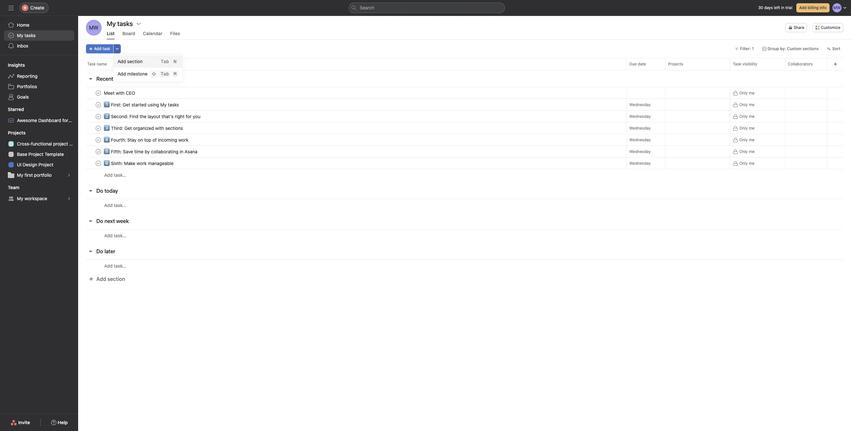 Task type: describe. For each thing, give the bounding box(es) containing it.
do next week
[[96, 218, 129, 224]]

only for the linked projects for 3️⃣ third: get organized with sections cell
[[740, 126, 748, 131]]

custom
[[788, 46, 802, 51]]

collapse task list for this section image for do later
[[88, 249, 93, 254]]

collapse task list for this section image for do today
[[88, 188, 93, 194]]

base
[[17, 152, 27, 157]]

create
[[30, 5, 44, 10]]

files
[[170, 31, 180, 36]]

header recently assigned tree grid
[[78, 87, 852, 181]]

search button
[[349, 3, 505, 13]]

teams element
[[0, 182, 78, 205]]

m
[[174, 71, 177, 77]]

home link
[[4, 20, 74, 30]]

only for 'linked projects for 2️⃣ second: find the layout that's right for you' cell on the top right of page
[[740, 114, 748, 119]]

starred button
[[0, 106, 24, 113]]

completed checkbox for 3️⃣ third: get organized with sections text box on the top of page
[[94, 124, 102, 132]]

only for "linked projects for 4️⃣ fourth: stay on top of incoming work" cell
[[740, 137, 748, 142]]

help button
[[47, 417, 72, 429]]

plan
[[69, 141, 78, 147]]

5️⃣ fifth: save time by collaborating in asana cell
[[78, 146, 627, 158]]

show options image
[[136, 21, 141, 26]]

me for linked projects for 1️⃣ first: get started using my tasks cell
[[750, 102, 755, 107]]

my for my tasks
[[17, 33, 23, 38]]

dashboard
[[38, 118, 61, 123]]

only me for linked projects for 1️⃣ first: get started using my tasks cell
[[740, 102, 755, 107]]

add task… row for do next week
[[78, 229, 852, 242]]

task… for next
[[114, 233, 126, 238]]

add section button
[[86, 273, 128, 285]]

only me for 'linked projects for 2️⃣ second: find the layout that's right for you' cell on the top right of page
[[740, 114, 755, 119]]

base project template
[[17, 152, 64, 157]]

only for linked projects for 5️⃣ fifth: save time by collaborating in asana cell
[[740, 149, 748, 154]]

share button
[[786, 23, 808, 32]]

completed image for 4️⃣ fourth: stay on top of incoming work text field
[[94, 136, 102, 144]]

create button
[[20, 3, 49, 13]]

by:
[[781, 46, 787, 51]]

linked projects for 6️⃣ sixth: make work manageable cell
[[666, 157, 731, 169]]

task for task name
[[87, 62, 96, 66]]

completed checkbox for 1️⃣ first: get started using my tasks text field
[[94, 101, 102, 109]]

list link
[[107, 31, 115, 39]]

add billing info
[[800, 5, 827, 10]]

my for my workspace
[[17, 196, 23, 201]]

completed checkbox for 2️⃣ second: find the layout that's right for you text field
[[94, 113, 102, 120]]

due date
[[630, 62, 647, 66]]

in
[[782, 5, 785, 10]]

5️⃣ Fifth: Save time by collaborating in Asana text field
[[103, 148, 200, 155]]

2️⃣ second: find the layout that's right for you cell
[[78, 110, 627, 123]]

wednesday for 1️⃣ first: get started using my tasks cell
[[630, 102, 651, 107]]

task visibility
[[733, 62, 758, 66]]

linked projects for 5️⃣ fifth: save time by collaborating in asana cell
[[666, 146, 731, 158]]

add task… inside header recently assigned tree grid
[[104, 172, 126, 178]]

n
[[174, 59, 177, 64]]

my first portfolio
[[17, 172, 52, 178]]

inbox
[[17, 43, 28, 49]]

me for 'linked projects for 2️⃣ second: find the layout that's right for you' cell on the top right of page
[[750, 114, 755, 119]]

insights element
[[0, 59, 78, 104]]

wednesday for the 5️⃣ fifth: save time by collaborating in asana "cell"
[[630, 149, 651, 154]]

group by: custom sections button
[[760, 44, 822, 53]]

meet with ceo cell
[[78, 87, 627, 99]]

see details, my first portfolio image
[[67, 173, 71, 177]]

add section menu item
[[114, 55, 182, 68]]

goals
[[17, 94, 29, 100]]

insights
[[8, 62, 25, 68]]

4️⃣ fourth: stay on top of incoming work cell
[[78, 134, 627, 146]]

ui
[[17, 162, 21, 167]]

task
[[103, 46, 110, 51]]

add down do today
[[104, 203, 113, 208]]

for
[[62, 118, 68, 123]]

customize button
[[813, 23, 844, 32]]

1️⃣ First: Get started using My tasks text field
[[103, 102, 181, 108]]

add milestone
[[118, 71, 148, 77]]

task name
[[87, 62, 107, 66]]

cross-
[[17, 141, 31, 147]]

do for do next week
[[96, 218, 103, 224]]

invite button
[[6, 417, 34, 429]]

3️⃣ third: get organized with sections cell
[[78, 122, 627, 134]]

wednesday for 3️⃣ third: get organized with sections "cell"
[[630, 126, 651, 131]]

assigned
[[119, 76, 141, 82]]

tasks
[[25, 33, 36, 38]]

projects inside dropdown button
[[8, 130, 26, 136]]

add inside button
[[800, 5, 807, 10]]

add task
[[94, 46, 110, 51]]

add billing info button
[[797, 3, 830, 12]]

30 days left in trial
[[759, 5, 793, 10]]

Meet with CEO text field
[[103, 90, 137, 96]]

do for do later
[[96, 249, 103, 254]]

base project template link
[[4, 149, 74, 160]]

add field image
[[834, 62, 838, 66]]

add left task
[[94, 46, 101, 51]]

visibility
[[743, 62, 758, 66]]

awesome
[[17, 118, 37, 123]]

do today button
[[96, 185, 118, 197]]

first
[[25, 172, 33, 178]]

mw button
[[86, 20, 102, 36]]

collaborators
[[789, 62, 813, 66]]

my tasks
[[107, 20, 133, 27]]

wednesday for 6️⃣ sixth: make work manageable cell
[[630, 161, 651, 166]]

ui design project link
[[4, 160, 74, 170]]

board link
[[123, 31, 135, 39]]

add task… row for do later
[[78, 260, 852, 272]]

me for linked projects for meet with ceo 'cell'
[[750, 90, 755, 95]]

calendar
[[143, 31, 162, 36]]

reporting
[[17, 73, 38, 79]]

add down the next
[[104, 233, 113, 238]]

invite
[[18, 420, 30, 426]]

group
[[768, 46, 780, 51]]

list
[[107, 31, 115, 36]]

insights button
[[0, 62, 25, 68]]

1️⃣ first: get started using my tasks cell
[[78, 99, 627, 111]]

left
[[775, 5, 781, 10]]

milestone
[[127, 71, 148, 77]]

workspace
[[25, 196, 47, 201]]

linked projects for meet with ceo cell
[[666, 87, 731, 99]]

search
[[360, 5, 375, 10]]

home
[[17, 22, 29, 28]]

week
[[116, 218, 129, 224]]

completed image for 2️⃣ second: find the layout that's right for you text field
[[94, 113, 102, 120]]

cross-functional project plan link
[[4, 139, 78, 149]]

project
[[53, 141, 68, 147]]

completed image for 1️⃣ first: get started using my tasks text field
[[94, 101, 102, 109]]

add task… for today
[[104, 203, 126, 208]]

only for linked projects for 1️⃣ first: get started using my tasks cell
[[740, 102, 748, 107]]

only me for the linked projects for 3️⃣ third: get organized with sections cell
[[740, 126, 755, 131]]

section inside button
[[107, 276, 125, 282]]

filter: 1 button
[[733, 44, 757, 53]]

days
[[765, 5, 773, 10]]



Task type: vqa. For each thing, say whether or not it's contained in the screenshot.
and
no



Task type: locate. For each thing, give the bounding box(es) containing it.
linked projects for 3️⃣ third: get organized with sections cell
[[666, 122, 731, 134]]

task… down later
[[114, 263, 126, 269]]

me for "linked projects for 4️⃣ fourth: stay on top of incoming work" cell
[[750, 137, 755, 142]]

1 completed checkbox from the top
[[94, 113, 102, 120]]

task for task visibility
[[733, 62, 742, 66]]

add task… button for next
[[104, 232, 126, 239]]

2 only me from the top
[[740, 102, 755, 107]]

2 vertical spatial completed image
[[94, 160, 102, 167]]

add section up add milestone
[[118, 59, 143, 64]]

task… down week
[[114, 233, 126, 238]]

6 me from the top
[[750, 149, 755, 154]]

2 vertical spatial project
[[38, 162, 53, 167]]

do today
[[96, 188, 118, 194]]

due
[[630, 62, 637, 66]]

portfolios
[[17, 84, 37, 89]]

1 task from the left
[[87, 62, 96, 66]]

completed checkbox inside 6️⃣ sixth: make work manageable cell
[[94, 160, 102, 167]]

info
[[820, 5, 827, 10]]

project inside awesome dashboard for new project link
[[80, 118, 95, 123]]

collapse task list for this section image
[[88, 76, 93, 81], [88, 188, 93, 194]]

add task… down the do next week button
[[104, 233, 126, 238]]

2 vertical spatial my
[[17, 196, 23, 201]]

2 my from the top
[[17, 172, 23, 178]]

do left later
[[96, 249, 103, 254]]

only me for linked projects for 5️⃣ fifth: save time by collaborating in asana cell
[[740, 149, 755, 154]]

today
[[105, 188, 118, 194]]

filter: 1
[[741, 46, 755, 51]]

2 do from the top
[[96, 218, 103, 224]]

section down later
[[107, 276, 125, 282]]

add task… button for today
[[104, 202, 126, 209]]

add task… button down the do next week button
[[104, 232, 126, 239]]

add
[[800, 5, 807, 10], [94, 46, 101, 51], [118, 59, 126, 64], [118, 71, 126, 77], [104, 172, 113, 178], [104, 203, 113, 208], [104, 233, 113, 238], [104, 263, 113, 269], [96, 276, 106, 282]]

collapse task list for this section image down task name
[[88, 76, 93, 81]]

completed checkbox for 5️⃣ fifth: save time by collaborating in asana text field
[[94, 148, 102, 156]]

2 completed image from the top
[[94, 124, 102, 132]]

1 add task… button from the top
[[104, 172, 126, 179]]

my left the first
[[17, 172, 23, 178]]

task… for later
[[114, 263, 126, 269]]

team
[[8, 185, 19, 190]]

wednesday for 2️⃣ second: find the layout that's right for you cell
[[630, 114, 651, 119]]

recently assigned
[[96, 76, 141, 82]]

1 completed image from the top
[[94, 101, 102, 109]]

customize
[[822, 25, 841, 30]]

4 completed checkbox from the top
[[94, 148, 102, 156]]

do for do today
[[96, 188, 103, 194]]

completed image inside meet with ceo cell
[[94, 89, 102, 97]]

1 horizontal spatial task
[[733, 62, 742, 66]]

Completed checkbox
[[94, 89, 102, 97], [94, 101, 102, 109]]

goals link
[[4, 92, 74, 102]]

2 task from the left
[[733, 62, 742, 66]]

task left name
[[87, 62, 96, 66]]

awesome dashboard for new project
[[17, 118, 95, 123]]

section inside menu item
[[127, 59, 143, 64]]

project inside base project template link
[[28, 152, 43, 157]]

me for the linked projects for 3️⃣ third: get organized with sections cell
[[750, 126, 755, 131]]

add down do later
[[96, 276, 106, 282]]

30
[[759, 5, 764, 10]]

3 add task… row from the top
[[78, 229, 852, 242]]

recently
[[96, 76, 118, 82]]

files link
[[170, 31, 180, 39]]

ui design project
[[17, 162, 53, 167]]

3 my from the top
[[17, 196, 23, 201]]

billing
[[808, 5, 819, 10]]

2 collapse task list for this section image from the top
[[88, 249, 93, 254]]

2️⃣ Second: Find the layout that's right for you text field
[[103, 113, 203, 120]]

1 only me from the top
[[740, 90, 755, 95]]

task… inside header recently assigned tree grid
[[114, 172, 126, 178]]

2 completed checkbox from the top
[[94, 101, 102, 109]]

my tasks link
[[4, 30, 74, 41]]

2 add task… from the top
[[104, 203, 126, 208]]

section up add milestone
[[127, 59, 143, 64]]

1 vertical spatial collapse task list for this section image
[[88, 249, 93, 254]]

completed checkbox for 4️⃣ fourth: stay on top of incoming work text field
[[94, 136, 102, 144]]

my left 'tasks'
[[17, 33, 23, 38]]

only me for linked projects for meet with ceo 'cell'
[[740, 90, 755, 95]]

5 only from the top
[[740, 137, 748, 142]]

2 tab from the top
[[161, 71, 169, 77]]

2 add task… row from the top
[[78, 199, 852, 211]]

add down 'more actions' icon
[[118, 59, 126, 64]]

only me
[[740, 90, 755, 95], [740, 102, 755, 107], [740, 114, 755, 119], [740, 126, 755, 131], [740, 137, 755, 142], [740, 149, 755, 154], [740, 161, 755, 166]]

1 completed image from the top
[[94, 89, 102, 97]]

mw
[[89, 25, 99, 31]]

5 completed checkbox from the top
[[94, 160, 102, 167]]

project right new
[[80, 118, 95, 123]]

5 wednesday from the top
[[630, 149, 651, 154]]

row containing task name
[[78, 58, 852, 70]]

2 collapse task list for this section image from the top
[[88, 188, 93, 194]]

task name column header
[[86, 58, 629, 70]]

portfolios link
[[4, 81, 74, 92]]

tab left m
[[161, 71, 169, 77]]

template
[[45, 152, 64, 157]]

only me for "linked projects for 4️⃣ fourth: stay on top of incoming work" cell
[[740, 137, 755, 142]]

add up add section button
[[104, 263, 113, 269]]

add task… up today
[[104, 172, 126, 178]]

starred
[[8, 107, 24, 112]]

add task… button up today
[[104, 172, 126, 179]]

add section inside button
[[96, 276, 125, 282]]

4 add task… button from the top
[[104, 262, 126, 270]]

1 collapse task list for this section image from the top
[[88, 219, 93, 224]]

collapse task list for this section image left the next
[[88, 219, 93, 224]]

sort
[[833, 46, 841, 51]]

only for the "linked projects for 6️⃣ sixth: make work manageable" cell
[[740, 161, 748, 166]]

0 vertical spatial section
[[127, 59, 143, 64]]

project inside ui design project link
[[38, 162, 53, 167]]

add left billing on the right
[[800, 5, 807, 10]]

1 vertical spatial collapse task list for this section image
[[88, 188, 93, 194]]

collapse task list for this section image for do next week
[[88, 219, 93, 224]]

3 me from the top
[[750, 114, 755, 119]]

starred element
[[0, 104, 95, 127]]

next
[[105, 218, 115, 224]]

more actions image
[[115, 47, 119, 51]]

completed checkbox inside the 5️⃣ fifth: save time by collaborating in asana "cell"
[[94, 148, 102, 156]]

board
[[123, 31, 135, 36]]

linked projects for 4️⃣ fourth: stay on top of incoming work cell
[[666, 134, 731, 146]]

task… up today
[[114, 172, 126, 178]]

completed image inside 6️⃣ sixth: make work manageable cell
[[94, 160, 102, 167]]

2 me from the top
[[750, 102, 755, 107]]

completed checkbox inside 1️⃣ first: get started using my tasks cell
[[94, 101, 102, 109]]

wednesday
[[630, 102, 651, 107], [630, 114, 651, 119], [630, 126, 651, 131], [630, 138, 651, 142], [630, 149, 651, 154], [630, 161, 651, 166]]

collapse task list for this section image left do later button
[[88, 249, 93, 254]]

completed image
[[94, 101, 102, 109], [94, 124, 102, 132], [94, 160, 102, 167]]

1 me from the top
[[750, 90, 755, 95]]

7 me from the top
[[750, 161, 755, 166]]

add task button
[[86, 44, 113, 53]]

projects element
[[0, 127, 78, 182]]

do later
[[96, 249, 115, 254]]

my
[[17, 33, 23, 38], [17, 172, 23, 178], [17, 196, 23, 201]]

4️⃣ Fourth: Stay on top of incoming work text field
[[103, 137, 191, 143]]

add task… button for later
[[104, 262, 126, 270]]

functional
[[31, 141, 52, 147]]

add task… row for do today
[[78, 199, 852, 211]]

1 horizontal spatial section
[[127, 59, 143, 64]]

completed image inside the 5️⃣ fifth: save time by collaborating in asana "cell"
[[94, 148, 102, 156]]

1 vertical spatial add section
[[96, 276, 125, 282]]

0 vertical spatial completed checkbox
[[94, 89, 102, 97]]

only me for the "linked projects for 6️⃣ sixth: make work manageable" cell
[[740, 161, 755, 166]]

tab inside 'add section' menu item
[[161, 59, 169, 64]]

1 add task… from the top
[[104, 172, 126, 178]]

add task… button down today
[[104, 202, 126, 209]]

2 completed image from the top
[[94, 113, 102, 120]]

help
[[58, 420, 68, 426]]

do left the next
[[96, 218, 103, 224]]

collapse task list for this section image for recently assigned
[[88, 76, 93, 81]]

1 wednesday from the top
[[630, 102, 651, 107]]

3 completed image from the top
[[94, 160, 102, 167]]

completed checkbox inside 2️⃣ second: find the layout that's right for you cell
[[94, 113, 102, 120]]

1 vertical spatial my
[[17, 172, 23, 178]]

section
[[127, 59, 143, 64], [107, 276, 125, 282]]

1 do from the top
[[96, 188, 103, 194]]

share
[[794, 25, 805, 30]]

4 me from the top
[[750, 126, 755, 131]]

add section inside menu item
[[118, 59, 143, 64]]

see details, my workspace image
[[67, 197, 71, 201]]

3 task… from the top
[[114, 233, 126, 238]]

1
[[753, 46, 755, 51]]

5 only me from the top
[[740, 137, 755, 142]]

project
[[80, 118, 95, 123], [28, 152, 43, 157], [38, 162, 53, 167]]

0 horizontal spatial projects
[[8, 130, 26, 136]]

5 me from the top
[[750, 137, 755, 142]]

6️⃣ Sixth: Make work manageable text field
[[103, 160, 176, 167]]

completed image for 3️⃣ third: get organized with sections text box on the top of page
[[94, 124, 102, 132]]

recently assigned button
[[96, 73, 141, 85]]

1 vertical spatial completed image
[[94, 124, 102, 132]]

my first portfolio link
[[4, 170, 74, 181]]

0 horizontal spatial task
[[87, 62, 96, 66]]

completed checkbox for 6️⃣ sixth: make work manageable text box
[[94, 160, 102, 167]]

6️⃣ sixth: make work manageable cell
[[78, 157, 627, 169]]

only me inside row
[[740, 90, 755, 95]]

2 only from the top
[[740, 102, 748, 107]]

6 only from the top
[[740, 149, 748, 154]]

me for the "linked projects for 6️⃣ sixth: make work manageable" cell
[[750, 161, 755, 166]]

add task… button down later
[[104, 262, 126, 270]]

7 only from the top
[[740, 161, 748, 166]]

design
[[23, 162, 37, 167]]

completed image inside 1️⃣ first: get started using my tasks cell
[[94, 101, 102, 109]]

my inside global element
[[17, 33, 23, 38]]

7 only me from the top
[[740, 161, 755, 166]]

project up "portfolio" at the left top
[[38, 162, 53, 167]]

projects button
[[0, 130, 26, 136]]

my for my first portfolio
[[17, 172, 23, 178]]

tab
[[161, 59, 169, 64], [161, 71, 169, 77]]

task…
[[114, 172, 126, 178], [114, 203, 126, 208], [114, 233, 126, 238], [114, 263, 126, 269]]

add task… for next
[[104, 233, 126, 238]]

4 only me from the top
[[740, 126, 755, 131]]

add task… row
[[78, 169, 852, 181], [78, 199, 852, 211], [78, 229, 852, 242], [78, 260, 852, 272]]

add section down later
[[96, 276, 125, 282]]

0 vertical spatial completed image
[[94, 101, 102, 109]]

0 vertical spatial my
[[17, 33, 23, 38]]

completed image
[[94, 89, 102, 97], [94, 113, 102, 120], [94, 136, 102, 144], [94, 148, 102, 156]]

completed image inside 3️⃣ third: get organized with sections "cell"
[[94, 124, 102, 132]]

0 vertical spatial tab
[[161, 59, 169, 64]]

0 vertical spatial add section
[[118, 59, 143, 64]]

me
[[750, 90, 755, 95], [750, 102, 755, 107], [750, 114, 755, 119], [750, 126, 755, 131], [750, 137, 755, 142], [750, 149, 755, 154], [750, 161, 755, 166]]

4 wednesday from the top
[[630, 138, 651, 142]]

3️⃣ Third: Get organized with sections text field
[[103, 125, 185, 131]]

do
[[96, 188, 103, 194], [96, 218, 103, 224], [96, 249, 103, 254]]

2 completed checkbox from the top
[[94, 124, 102, 132]]

completed checkbox inside 3️⃣ third: get organized with sections "cell"
[[94, 124, 102, 132]]

tab left n
[[161, 59, 169, 64]]

1 vertical spatial projects
[[8, 130, 26, 136]]

only inside row
[[740, 90, 748, 95]]

hide sidebar image
[[8, 5, 14, 10]]

my workspace
[[17, 196, 47, 201]]

completed image for 5️⃣ fifth: save time by collaborating in asana text field
[[94, 148, 102, 156]]

1 only from the top
[[740, 90, 748, 95]]

completed checkbox for meet with ceo text box
[[94, 89, 102, 97]]

add up do today
[[104, 172, 113, 178]]

1 vertical spatial project
[[28, 152, 43, 157]]

3 completed image from the top
[[94, 136, 102, 144]]

do left today
[[96, 188, 103, 194]]

search list box
[[349, 3, 505, 13]]

collapse task list for this section image left do today
[[88, 188, 93, 194]]

4 add task… row from the top
[[78, 260, 852, 272]]

completed image for meet with ceo text box
[[94, 89, 102, 97]]

add task… for later
[[104, 263, 126, 269]]

3 only me from the top
[[740, 114, 755, 119]]

add left milestone
[[118, 71, 126, 77]]

completed image for 6️⃣ sixth: make work manageable text box
[[94, 160, 102, 167]]

me for linked projects for 5️⃣ fifth: save time by collaborating in asana cell
[[750, 149, 755, 154]]

task… for today
[[114, 203, 126, 208]]

task inside task name column header
[[87, 62, 96, 66]]

team button
[[0, 184, 19, 191]]

row
[[78, 58, 852, 70], [86, 70, 844, 70], [78, 98, 852, 111], [78, 110, 852, 123], [78, 122, 852, 135], [78, 133, 852, 146], [78, 145, 852, 158], [78, 157, 852, 170]]

4 completed image from the top
[[94, 148, 102, 156]]

linked projects for 2️⃣ second: find the layout that's right for you cell
[[666, 110, 731, 123]]

filter:
[[741, 46, 752, 51]]

calendar link
[[143, 31, 162, 39]]

2 add task… button from the top
[[104, 202, 126, 209]]

my inside projects element
[[17, 172, 23, 178]]

4 add task… from the top
[[104, 263, 126, 269]]

1 completed checkbox from the top
[[94, 89, 102, 97]]

1 vertical spatial tab
[[161, 71, 169, 77]]

add task… down today
[[104, 203, 126, 208]]

task… up week
[[114, 203, 126, 208]]

0 horizontal spatial section
[[107, 276, 125, 282]]

0 vertical spatial collapse task list for this section image
[[88, 219, 93, 224]]

completed image inside "4️⃣ fourth: stay on top of incoming work" cell
[[94, 136, 102, 144]]

0 vertical spatial collapse task list for this section image
[[88, 76, 93, 81]]

do later button
[[96, 246, 115, 257]]

later
[[105, 249, 115, 254]]

3 add task… from the top
[[104, 233, 126, 238]]

add inside menu item
[[118, 59, 126, 64]]

my tasks
[[17, 33, 36, 38]]

portfolio
[[34, 172, 52, 178]]

2 task… from the top
[[114, 203, 126, 208]]

collapse task list for this section image
[[88, 219, 93, 224], [88, 249, 93, 254]]

my inside teams element
[[17, 196, 23, 201]]

sort button
[[825, 44, 844, 53]]

1 collapse task list for this section image from the top
[[88, 76, 93, 81]]

0 vertical spatial projects
[[669, 62, 684, 66]]

1 add task… row from the top
[[78, 169, 852, 181]]

2 vertical spatial do
[[96, 249, 103, 254]]

add inside header recently assigned tree grid
[[104, 172, 113, 178]]

add task… down later
[[104, 263, 126, 269]]

my workspace link
[[4, 194, 74, 204]]

Completed checkbox
[[94, 113, 102, 120], [94, 124, 102, 132], [94, 136, 102, 144], [94, 148, 102, 156], [94, 160, 102, 167]]

3 add task… button from the top
[[104, 232, 126, 239]]

only me row
[[78, 87, 852, 100]]

projects
[[669, 62, 684, 66], [8, 130, 26, 136]]

add task…
[[104, 172, 126, 178], [104, 203, 126, 208], [104, 233, 126, 238], [104, 263, 126, 269]]

0 vertical spatial do
[[96, 188, 103, 194]]

add task… button inside header recently assigned tree grid
[[104, 172, 126, 179]]

4 only from the top
[[740, 126, 748, 131]]

1 horizontal spatial projects
[[669, 62, 684, 66]]

wednesday for "4️⃣ fourth: stay on top of incoming work" cell
[[630, 138, 651, 142]]

do next week button
[[96, 215, 129, 227]]

6 wednesday from the top
[[630, 161, 651, 166]]

3 wednesday from the top
[[630, 126, 651, 131]]

sections
[[803, 46, 819, 51]]

completed checkbox inside "4️⃣ fourth: stay on top of incoming work" cell
[[94, 136, 102, 144]]

new
[[70, 118, 79, 123]]

completed image inside 2️⃣ second: find the layout that's right for you cell
[[94, 113, 102, 120]]

3 completed checkbox from the top
[[94, 136, 102, 144]]

1 vertical spatial completed checkbox
[[94, 101, 102, 109]]

1 vertical spatial section
[[107, 276, 125, 282]]

6 only me from the top
[[740, 149, 755, 154]]

reporting link
[[4, 71, 74, 81]]

3 do from the top
[[96, 249, 103, 254]]

1 tab from the top
[[161, 59, 169, 64]]

task left visibility
[[733, 62, 742, 66]]

linked projects for 1️⃣ first: get started using my tasks cell
[[666, 99, 731, 111]]

date
[[638, 62, 647, 66]]

project up ui design project
[[28, 152, 43, 157]]

completed checkbox inside meet with ceo cell
[[94, 89, 102, 97]]

3 only from the top
[[740, 114, 748, 119]]

1 task… from the top
[[114, 172, 126, 178]]

global element
[[0, 16, 78, 55]]

me inside only me row
[[750, 90, 755, 95]]

inbox link
[[4, 41, 74, 51]]

4 task… from the top
[[114, 263, 126, 269]]

2 wednesday from the top
[[630, 114, 651, 119]]

0 vertical spatial project
[[80, 118, 95, 123]]

1 my from the top
[[17, 33, 23, 38]]

my down team
[[17, 196, 23, 201]]

1 vertical spatial do
[[96, 218, 103, 224]]

awesome dashboard for new project link
[[4, 115, 95, 126]]

only for linked projects for meet with ceo 'cell'
[[740, 90, 748, 95]]



